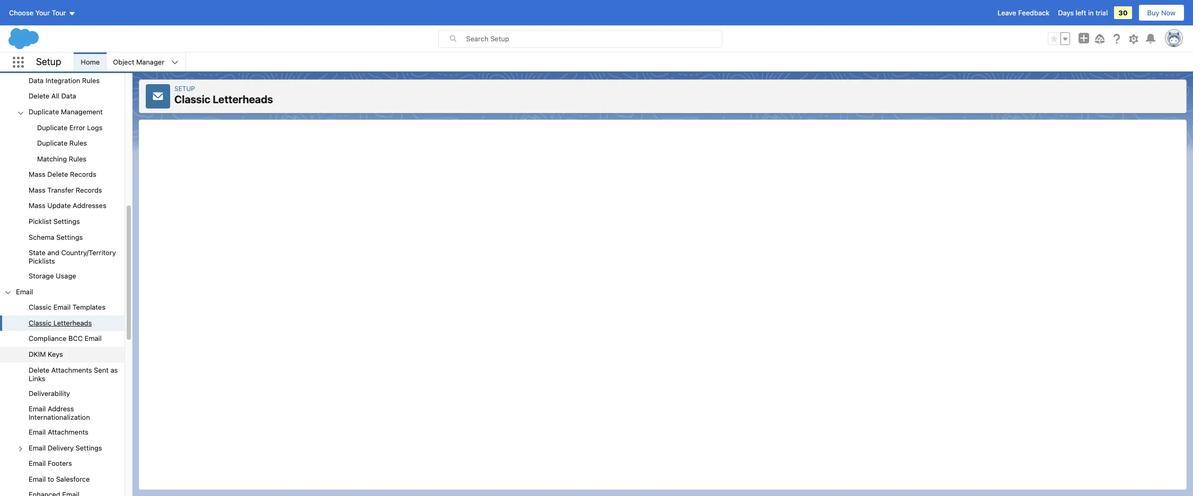 Task type: describe. For each thing, give the bounding box(es) containing it.
object manager link
[[107, 53, 171, 72]]

letterheads inside the setup classic letterheads
[[213, 93, 273, 106]]

leave feedback
[[998, 8, 1050, 17]]

duplicate management tree item
[[0, 104, 125, 167]]

delete attachments sent as links link
[[29, 366, 125, 383]]

duplicate rules
[[37, 139, 87, 147]]

mass for mass delete records
[[29, 170, 45, 179]]

country/territory
[[61, 249, 116, 257]]

state and country/territory picklists
[[29, 249, 116, 266]]

integration
[[45, 76, 80, 85]]

mass delete records
[[29, 170, 96, 179]]

days
[[1059, 8, 1074, 17]]

30
[[1119, 8, 1128, 17]]

mass transfer records link
[[29, 186, 102, 195]]

attachments for email
[[48, 429, 88, 437]]

setup classic letterheads
[[174, 85, 273, 106]]

buy now
[[1148, 8, 1176, 17]]

0 vertical spatial rules
[[82, 76, 100, 85]]

buy now button
[[1139, 4, 1185, 21]]

picklists
[[29, 257, 55, 266]]

email for the email link
[[16, 288, 33, 296]]

group containing classic email templates
[[0, 300, 125, 497]]

compliance bcc email link
[[29, 335, 102, 344]]

email right 'bcc'
[[85, 335, 102, 343]]

email link
[[16, 288, 33, 297]]

deliverability
[[29, 390, 70, 398]]

to
[[48, 476, 54, 484]]

choose your tour button
[[8, 4, 76, 21]]

bcc
[[68, 335, 83, 343]]

setup link
[[174, 85, 195, 93]]

salesforce
[[56, 476, 90, 484]]

and
[[47, 249, 59, 257]]

address
[[48, 405, 74, 414]]

1 vertical spatial delete
[[47, 170, 68, 179]]

now
[[1162, 8, 1176, 17]]

classic for email
[[29, 319, 52, 328]]

email for email address internationalization
[[29, 405, 46, 414]]

dkim
[[29, 351, 46, 359]]

settings inside the 'email' tree item
[[76, 444, 102, 453]]

internationalization
[[29, 414, 90, 422]]

object manager
[[113, 58, 164, 66]]

state and country/territory picklists link
[[29, 249, 125, 266]]

templates
[[72, 303, 106, 312]]

1 horizontal spatial data
[[61, 92, 76, 100]]

leave feedback link
[[998, 8, 1050, 17]]

dkim keys link
[[29, 351, 63, 360]]

footers
[[48, 460, 72, 468]]

email to salesforce
[[29, 476, 90, 484]]

classic letterheads tree item
[[0, 316, 125, 332]]

classic email templates link
[[29, 303, 106, 313]]

classic inside the setup classic letterheads
[[174, 93, 210, 106]]

trial
[[1096, 8, 1108, 17]]

attachments for delete
[[51, 366, 92, 375]]

compliance bcc email tree item
[[0, 332, 125, 347]]

email address internationalization
[[29, 405, 90, 422]]

records for mass transfer records
[[76, 186, 102, 195]]

mass transfer records
[[29, 186, 102, 195]]

matching rules
[[37, 155, 86, 163]]

update
[[47, 202, 71, 210]]

duplicate management
[[29, 108, 103, 116]]

duplicate management link
[[29, 108, 103, 117]]

logs
[[87, 123, 103, 132]]

mass delete records link
[[29, 170, 96, 180]]

email up classic letterheads
[[53, 303, 71, 312]]

duplicate for duplicate rules
[[37, 139, 67, 147]]

classic for delete all data
[[29, 303, 52, 312]]

matching
[[37, 155, 67, 163]]

duplicate rules link
[[37, 139, 87, 148]]

delete all data
[[29, 92, 76, 100]]

delete all data link
[[29, 92, 76, 101]]

storage usage
[[29, 272, 76, 281]]

records for mass delete records
[[70, 170, 96, 179]]

mass update addresses
[[29, 202, 106, 210]]

leave
[[998, 8, 1017, 17]]

duplicate for duplicate error logs
[[37, 123, 67, 132]]

addresses
[[73, 202, 106, 210]]

state
[[29, 249, 46, 257]]

storage
[[29, 272, 54, 281]]

setup for setup classic letterheads
[[174, 85, 195, 93]]

email attachments
[[29, 429, 88, 437]]

classic letterheads link
[[29, 319, 92, 328]]

buy
[[1148, 8, 1160, 17]]



Task type: locate. For each thing, give the bounding box(es) containing it.
mass
[[29, 170, 45, 179], [29, 186, 45, 195], [29, 202, 45, 210]]

0 horizontal spatial setup
[[36, 56, 61, 67]]

data
[[29, 76, 44, 85], [61, 92, 76, 100]]

1 vertical spatial data
[[61, 92, 76, 100]]

2 vertical spatial rules
[[69, 155, 86, 163]]

0 vertical spatial attachments
[[51, 366, 92, 375]]

picklist settings link
[[29, 217, 80, 227]]

schema settings link
[[29, 233, 83, 242]]

settings down mass update addresses link
[[53, 217, 80, 226]]

email delivery settings
[[29, 444, 102, 453]]

email tree item
[[0, 285, 125, 497]]

manager
[[136, 58, 164, 66]]

1 vertical spatial classic
[[29, 303, 52, 312]]

0 vertical spatial settings
[[53, 217, 80, 226]]

0 vertical spatial duplicate
[[29, 108, 59, 116]]

in
[[1089, 8, 1094, 17]]

setup inside the setup classic letterheads
[[174, 85, 195, 93]]

days left in trial
[[1059, 8, 1108, 17]]

rules down the error
[[69, 139, 87, 147]]

email for email delivery settings
[[29, 444, 46, 453]]

email for email attachments
[[29, 429, 46, 437]]

0 horizontal spatial data
[[29, 76, 44, 85]]

email footers
[[29, 460, 72, 468]]

classic down setup link
[[174, 93, 210, 106]]

settings
[[53, 217, 80, 226], [56, 233, 83, 242], [76, 444, 102, 453]]

records
[[70, 170, 96, 179], [76, 186, 102, 195]]

letterheads inside tree item
[[53, 319, 92, 328]]

email left to
[[29, 476, 46, 484]]

delete inside delete attachments sent as links
[[29, 366, 49, 375]]

rules
[[82, 76, 100, 85], [69, 139, 87, 147], [69, 155, 86, 163]]

duplicate up matching
[[37, 139, 67, 147]]

0 horizontal spatial letterheads
[[53, 319, 92, 328]]

mass update addresses link
[[29, 202, 106, 211]]

duplicate inside 'link'
[[37, 123, 67, 132]]

rules down home
[[82, 76, 100, 85]]

mass left transfer
[[29, 186, 45, 195]]

delete down dkim
[[29, 366, 49, 375]]

delivery
[[48, 444, 74, 453]]

email down deliverability link
[[29, 405, 46, 414]]

left
[[1076, 8, 1087, 17]]

schema
[[29, 233, 54, 242]]

1 vertical spatial records
[[76, 186, 102, 195]]

delete for attachments
[[29, 366, 49, 375]]

settings for schema settings
[[56, 233, 83, 242]]

2 mass from the top
[[29, 186, 45, 195]]

duplicate
[[29, 108, 59, 116], [37, 123, 67, 132], [37, 139, 67, 147]]

picklist settings
[[29, 217, 80, 226]]

records up "addresses"
[[76, 186, 102, 195]]

settings right delivery
[[76, 444, 102, 453]]

matching rules link
[[37, 155, 86, 164]]

deliverability link
[[29, 390, 70, 399]]

email to salesforce link
[[29, 476, 90, 485]]

sent
[[94, 366, 109, 375]]

mass for mass transfer records
[[29, 186, 45, 195]]

storage usage link
[[29, 272, 76, 281]]

as
[[111, 366, 118, 375]]

links
[[29, 375, 45, 383]]

dkim keys
[[29, 351, 63, 359]]

1 horizontal spatial letterheads
[[213, 93, 273, 106]]

1 vertical spatial settings
[[56, 233, 83, 242]]

records up mass transfer records
[[70, 170, 96, 179]]

0 vertical spatial classic
[[174, 93, 210, 106]]

3 mass from the top
[[29, 202, 45, 210]]

delete down matching rules link
[[47, 170, 68, 179]]

data up delete all data
[[29, 76, 44, 85]]

attachments
[[51, 366, 92, 375], [48, 429, 88, 437]]

0 vertical spatial records
[[70, 170, 96, 179]]

delete
[[29, 92, 49, 100], [47, 170, 68, 179], [29, 366, 49, 375]]

data right the all
[[61, 92, 76, 100]]

duplicate up duplicate rules
[[37, 123, 67, 132]]

attachments inside delete attachments sent as links
[[51, 366, 92, 375]]

attachments down keys
[[51, 366, 92, 375]]

duplicate inside "link"
[[29, 108, 59, 116]]

2 vertical spatial duplicate
[[37, 139, 67, 147]]

2 vertical spatial classic
[[29, 319, 52, 328]]

home
[[81, 58, 100, 66]]

picklist
[[29, 217, 52, 226]]

management
[[61, 108, 103, 116]]

2 vertical spatial settings
[[76, 444, 102, 453]]

usage
[[56, 272, 76, 281]]

letterheads
[[213, 93, 273, 106], [53, 319, 92, 328]]

2 vertical spatial mass
[[29, 202, 45, 210]]

rules for duplicate rules
[[69, 139, 87, 147]]

home link
[[74, 53, 106, 72]]

transfer
[[47, 186, 74, 195]]

1 horizontal spatial setup
[[174, 85, 195, 93]]

classic down the email link
[[29, 303, 52, 312]]

1 mass from the top
[[29, 170, 45, 179]]

object
[[113, 58, 134, 66]]

email down the internationalization
[[29, 429, 46, 437]]

data integration rules
[[29, 76, 100, 85]]

mass down matching
[[29, 170, 45, 179]]

1 vertical spatial letterheads
[[53, 319, 92, 328]]

0 vertical spatial letterheads
[[213, 93, 273, 106]]

settings for picklist settings
[[53, 217, 80, 226]]

rules for matching rules
[[69, 155, 86, 163]]

1 vertical spatial setup
[[174, 85, 195, 93]]

rules up the mass delete records
[[69, 155, 86, 163]]

email up the email footers
[[29, 444, 46, 453]]

attachments up email delivery settings at the bottom of the page
[[48, 429, 88, 437]]

1 vertical spatial attachments
[[48, 429, 88, 437]]

1 vertical spatial rules
[[69, 139, 87, 147]]

mass for mass update addresses
[[29, 202, 45, 210]]

2 vertical spatial delete
[[29, 366, 49, 375]]

email inside the email address internationalization
[[29, 405, 46, 414]]

group containing data integration rules
[[0, 26, 125, 285]]

error
[[69, 123, 85, 132]]

duplicate for duplicate management
[[29, 108, 59, 116]]

delete left the all
[[29, 92, 49, 100]]

classic letterheads
[[29, 319, 92, 328]]

email address internationalization link
[[29, 405, 125, 422]]

feedback
[[1019, 8, 1050, 17]]

your
[[35, 8, 50, 17]]

email delivery settings link
[[29, 444, 102, 454]]

classic inside tree item
[[29, 319, 52, 328]]

0 vertical spatial mass
[[29, 170, 45, 179]]

email for email footers
[[29, 460, 46, 468]]

0 vertical spatial data
[[29, 76, 44, 85]]

duplicate down delete all data link
[[29, 108, 59, 116]]

compliance bcc email
[[29, 335, 102, 343]]

compliance
[[29, 335, 67, 343]]

mass up picklist
[[29, 202, 45, 210]]

1 vertical spatial duplicate
[[37, 123, 67, 132]]

email for email to salesforce
[[29, 476, 46, 484]]

classic up the compliance
[[29, 319, 52, 328]]

schema settings
[[29, 233, 83, 242]]

group
[[0, 26, 125, 285], [1048, 32, 1071, 45], [0, 120, 125, 167], [0, 300, 125, 497]]

classic
[[174, 93, 210, 106], [29, 303, 52, 312], [29, 319, 52, 328]]

setup for setup
[[36, 56, 61, 67]]

Search Setup text field
[[466, 30, 722, 47]]

0 vertical spatial setup
[[36, 56, 61, 67]]

email attachments link
[[29, 429, 88, 438]]

delete for all
[[29, 92, 49, 100]]

classic email templates
[[29, 303, 106, 312]]

0 vertical spatial delete
[[29, 92, 49, 100]]

duplicate error logs
[[37, 123, 103, 132]]

settings up state and country/territory picklists
[[56, 233, 83, 242]]

email down the storage on the left bottom of page
[[16, 288, 33, 296]]

1 vertical spatial mass
[[29, 186, 45, 195]]

delete attachments sent as links
[[29, 366, 118, 383]]

keys
[[48, 351, 63, 359]]

group containing duplicate error logs
[[0, 120, 125, 167]]

duplicate error logs link
[[37, 123, 103, 133]]

choose
[[9, 8, 33, 17]]

email left footers
[[29, 460, 46, 468]]

email footers link
[[29, 460, 72, 469]]

data integration rules link
[[29, 76, 100, 86]]

all
[[51, 92, 59, 100]]

choose your tour
[[9, 8, 66, 17]]



Task type: vqa. For each thing, say whether or not it's contained in the screenshot.
1st the mins from the top of the page
no



